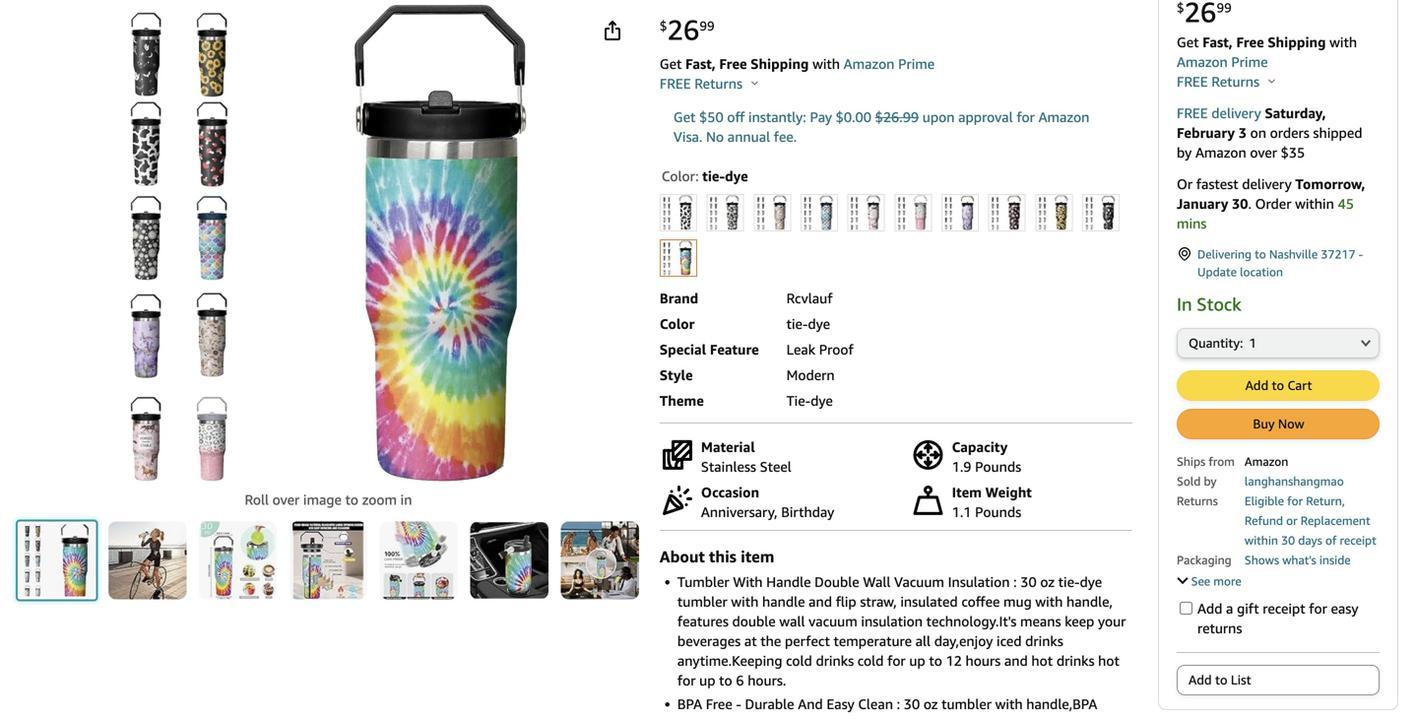 Task type: describe. For each thing, give the bounding box(es) containing it.
prime for amazon prime link to the right
[[1232, 54, 1268, 70]]

0 vertical spatial tie-
[[703, 168, 725, 184]]

0 vertical spatial :
[[1014, 574, 1017, 590]]

26
[[667, 13, 700, 46]]

january
[[1177, 195, 1229, 212]]

coffee
[[962, 593, 1000, 610]]

free up february
[[1177, 105, 1208, 121]]

sunflower image
[[1037, 195, 1072, 231]]

receipt inside add a gift receipt for easy returns
[[1263, 600, 1306, 616]]

delivering
[[1198, 247, 1252, 261]]

langhanshangmao
[[1245, 474, 1344, 488]]

modern
[[787, 367, 835, 383]]

cart
[[1288, 378, 1313, 393]]

this
[[709, 547, 737, 566]]

eligible
[[1245, 494, 1285, 508]]

wall
[[863, 574, 891, 590]]

inside
[[1320, 553, 1351, 567]]

gift
[[1237, 600, 1259, 616]]

color: tie-dye
[[662, 168, 748, 184]]

to left zoom at the bottom left
[[345, 491, 359, 508]]

brand
[[660, 290, 699, 306]]

0 vertical spatial delivery
[[1212, 105, 1262, 121]]

tie-
[[787, 393, 811, 409]]

dye down modern
[[811, 393, 833, 409]]

in
[[1177, 293, 1193, 315]]

get fast, free shipping with amazon prime for amazon prime link to the right
[[1177, 34, 1357, 70]]

transaction
[[1284, 573, 1344, 586]]

instantly:
[[749, 109, 807, 125]]

dye up leak proof
[[808, 316, 830, 332]]

means
[[1020, 613, 1061, 629]]

on
[[1251, 124, 1267, 141]]

get fast, free shipping with amazon prime for the leftmost amazon prime link
[[660, 56, 935, 72]]

pink horse image
[[849, 195, 884, 231]]

material
[[701, 439, 755, 455]]

buy now
[[1253, 416, 1305, 431]]

within inside eligible for return, refund or replacement within 30 days of receipt packaging
[[1245, 533, 1279, 547]]

0 vertical spatial tumbler
[[678, 593, 728, 610]]

shows what's inside payment
[[1177, 553, 1351, 586]]

for down "temperature"
[[888, 653, 906, 669]]

what's
[[1283, 553, 1317, 567]]

- inside delivering to nashville 37217 - update location
[[1359, 247, 1364, 261]]

1
[[1249, 335, 1257, 350]]

tumbler
[[678, 574, 730, 590]]

free inside about this item tumbler with handle double wall vacuum insulation : 30 oz tie-dye tumbler with handle and flip straw, insulated coffee mug with handle, features double wall vacuum insulation technology.it's means keep your beverages at the perfect temperature all day,enjoy iced drinks anytime.keeping cold drinks cold for up to 12 hours and hot drinks hot for up to 6 hours. bpa free - durable and easy clean : 30 oz tumbler with handle,bpa free,tumbler body is made of high-quality 304-18/8 food-grad
[[706, 696, 733, 712]]

occasion anniversary, birthday
[[701, 484, 835, 520]]

0 horizontal spatial free returns button
[[660, 74, 759, 94]]

no
[[706, 129, 724, 145]]

in stock
[[1177, 293, 1242, 315]]

99 inside $ 26 99
[[700, 18, 715, 33]]

. order within
[[1249, 195, 1338, 212]]

prime for the leftmost amazon prime link
[[898, 56, 935, 72]]

at
[[745, 633, 757, 649]]

0 horizontal spatial oz
[[924, 696, 938, 712]]

add to cart
[[1246, 378, 1313, 393]]

tie- inside about this item tumbler with handle double wall vacuum insulation : 30 oz tie-dye tumbler with handle and flip straw, insulated coffee mug with handle, features double wall vacuum insulation technology.it's means keep your beverages at the perfect temperature all day,enjoy iced drinks anytime.keeping cold drinks cold for up to 12 hours and hot drinks hot for up to 6 hours. bpa free - durable and easy clean : 30 oz tumbler with handle,bpa free,tumbler body is made of high-quality 304-18/8 food-grad
[[1059, 574, 1080, 590]]

is
[[794, 716, 804, 718]]

by inside on orders shipped by amazon over $35
[[1177, 144, 1192, 160]]

shows what's inside button
[[1245, 551, 1351, 567]]

free,tumbler
[[678, 716, 756, 718]]

free for amazon prime link to the right
[[1237, 34, 1265, 50]]

or fastest delivery
[[1177, 176, 1296, 192]]

drinks down keep
[[1057, 653, 1095, 669]]

nashville
[[1270, 247, 1318, 261]]

Buy Now submit
[[1178, 410, 1379, 438]]

delivering to nashville 37217 - update location link
[[1177, 245, 1380, 281]]

color
[[660, 316, 695, 332]]

location
[[1240, 265, 1284, 279]]

zoom
[[362, 491, 397, 508]]

mug
[[1004, 593, 1032, 610]]

amazon inside the "ships from amazon sold by"
[[1245, 454, 1289, 468]]

1 horizontal spatial amazon prime link
[[1177, 54, 1268, 70]]

langhanshangmao link
[[1245, 474, 1344, 488]]

quantity:
[[1189, 335, 1244, 350]]

2 vertical spatial get
[[674, 109, 696, 125]]

refund
[[1245, 514, 1284, 527]]

$ for $
[[1177, 0, 1185, 15]]

add a gift receipt for easy returns
[[1198, 600, 1359, 636]]

- inside about this item tumbler with handle double wall vacuum insulation : 30 oz tie-dye tumbler with handle and flip straw, insulated coffee mug with handle, features double wall vacuum insulation technology.it's means keep your beverages at the perfect temperature all day,enjoy iced drinks anytime.keeping cold drinks cold for up to 12 hours and hot drinks hot for up to 6 hours. bpa free - durable and easy clean : 30 oz tumbler with handle,bpa free,tumbler body is made of high-quality 304-18/8 food-grad
[[736, 696, 742, 712]]

stock
[[1197, 293, 1242, 315]]

birthday
[[781, 504, 835, 520]]

now
[[1278, 416, 1305, 431]]

for inside upon approval for amazon visa. no annual fee.
[[1017, 109, 1035, 125]]

in
[[401, 491, 412, 508]]

1.9
[[952, 459, 972, 475]]

langhanshangmao returns
[[1177, 474, 1344, 508]]

1 horizontal spatial up
[[910, 653, 926, 669]]

special feature
[[660, 341, 759, 358]]

add to list
[[1189, 672, 1252, 687]]

handle
[[767, 574, 811, 590]]

ships from amazon sold by
[[1177, 454, 1289, 488]]

$ 26 99
[[660, 13, 715, 46]]

popover image
[[1269, 78, 1276, 83]]

more
[[1214, 574, 1242, 588]]

leak proof
[[787, 341, 854, 358]]

theme
[[660, 393, 704, 409]]

easy
[[827, 696, 855, 712]]

from
[[1209, 454, 1235, 468]]

with
[[733, 574, 763, 590]]

over inside on orders shipped by amazon over $35
[[1250, 144, 1278, 160]]

weight
[[986, 484, 1032, 500]]

and
[[798, 696, 823, 712]]

1 vertical spatial over
[[273, 491, 300, 508]]

free for popover image
[[660, 75, 691, 92]]

about
[[660, 547, 705, 566]]

to left 12
[[929, 653, 943, 669]]

0 horizontal spatial up
[[700, 672, 716, 689]]

add for add a gift receipt for easy returns
[[1198, 600, 1223, 616]]

style
[[660, 367, 693, 383]]

color:
[[662, 168, 699, 184]]

khaki mushroom image
[[755, 195, 790, 231]]

keep
[[1065, 613, 1095, 629]]

with up 'means'
[[1036, 593, 1063, 610]]

0 horizontal spatial amazon prime link
[[844, 56, 935, 72]]

receipt inside eligible for return, refund or replacement within 30 days of receipt packaging
[[1340, 533, 1377, 547]]

easy
[[1331, 600, 1359, 616]]

0 vertical spatial oz
[[1041, 574, 1055, 590]]

dropdown image
[[1361, 339, 1371, 347]]

with down with
[[731, 593, 759, 610]]

to left cart
[[1272, 378, 1285, 393]]

capacity
[[952, 439, 1008, 455]]

update
[[1198, 265, 1237, 279]]



Task type: vqa. For each thing, say whether or not it's contained in the screenshot.
- in the About this item Tumbler With Handle Double Wall Vacuum Insulation : 30 oz tie-dye tumbler with handle and flip straw, insulated coffee mug with handle, features double wall vacuum insulation technology.It's means keep your beverages at the perfect temperature all day,enjoy iced drinks anytime.Keeping cold drinks cold for up to 12 hours and hot drinks hot for up to 6 hours. BPA Free - Durable And Easy Clean : 30 oz tumbler with handle,BPA free,tumbler body is made of high-quality 304-18/8 food-grad
yes



Task type: locate. For each thing, give the bounding box(es) containing it.
pounds down weight
[[975, 504, 1022, 520]]

or
[[1177, 176, 1193, 192]]

1 vertical spatial 99
[[700, 18, 715, 33]]

0 horizontal spatial tumbler
[[678, 593, 728, 610]]

amazon down february
[[1196, 144, 1247, 160]]

delivery up order
[[1242, 176, 1292, 192]]

1 vertical spatial of
[[846, 716, 859, 718]]

daisy image
[[708, 195, 743, 231]]

see more
[[1192, 574, 1242, 588]]

0 horizontal spatial prime
[[898, 56, 935, 72]]

1 horizontal spatial hot
[[1099, 653, 1120, 669]]

features
[[678, 613, 729, 629]]

45 mins
[[1177, 195, 1354, 231]]

with up shipped
[[1330, 34, 1357, 50]]

add
[[1246, 378, 1269, 393], [1198, 600, 1223, 616], [1189, 672, 1212, 687]]

1 horizontal spatial $
[[1177, 0, 1185, 15]]

to inside delivering to nashville 37217 - update location
[[1255, 247, 1267, 261]]

1 vertical spatial -
[[736, 696, 742, 712]]

0 horizontal spatial :
[[897, 696, 900, 712]]

fast, up free delivery
[[1203, 34, 1233, 50]]

fast,
[[1203, 34, 1233, 50], [686, 56, 716, 72]]

returns up the $50
[[695, 75, 743, 92]]

shipped
[[1314, 124, 1363, 141]]

free returns for popover icon
[[1177, 73, 1264, 89]]

and down iced
[[1005, 653, 1028, 669]]

durable
[[745, 696, 794, 712]]

hours.
[[748, 672, 786, 689]]

free
[[1177, 73, 1208, 89], [660, 75, 691, 92], [1177, 105, 1208, 121]]

over
[[1250, 144, 1278, 160], [273, 491, 300, 508]]

popover image
[[752, 80, 759, 85]]

free delivery
[[1177, 105, 1262, 121]]

0 vertical spatial add
[[1246, 378, 1269, 393]]

0 horizontal spatial of
[[846, 716, 859, 718]]

technology.it's
[[927, 613, 1017, 629]]

of up the inside
[[1326, 533, 1337, 547]]

delivery up 3
[[1212, 105, 1262, 121]]

high-
[[863, 716, 896, 718]]

free returns button up the $50
[[660, 74, 759, 94]]

add left the list
[[1189, 672, 1212, 687]]

30
[[1232, 195, 1249, 212], [1282, 533, 1296, 547], [1021, 574, 1037, 590], [904, 696, 920, 712]]

returns for popover icon
[[1212, 73, 1260, 89]]

cold down perfect
[[786, 653, 812, 669]]

amazon right the approval
[[1039, 109, 1090, 125]]

for inside add a gift receipt for easy returns
[[1309, 600, 1328, 616]]

get up the visa.
[[674, 109, 696, 125]]

add up buy
[[1246, 378, 1269, 393]]

hot down 'means'
[[1032, 653, 1053, 669]]

or
[[1287, 514, 1298, 527]]

with inside get fast, free shipping with amazon prime
[[1330, 34, 1357, 50]]

tomorrow, january 30
[[1177, 176, 1366, 212]]

feature
[[710, 341, 759, 358]]

for up bpa on the left of the page
[[678, 672, 696, 689]]

up down all
[[910, 653, 926, 669]]

rcvlauf 30 oz tumbler with handle flip straw leak proof tumbler 30 oz insulated coffee mug with handle 30 oz tie dye tumbler with handle and flip straw tie dye water bottles gifts for women image
[[130, 4, 527, 482]]

0 horizontal spatial tie-
[[703, 168, 725, 184]]

1 vertical spatial add
[[1198, 600, 1223, 616]]

delivery
[[1212, 105, 1262, 121], [1242, 176, 1292, 192]]

0 horizontal spatial and
[[809, 593, 832, 610]]

free inside get fast, free shipping with amazon prime
[[1237, 34, 1265, 50]]

shipping up popover image
[[751, 56, 809, 72]]

for left easy
[[1309, 600, 1328, 616]]

1 vertical spatial delivery
[[1242, 176, 1292, 192]]

of inside about this item tumbler with handle double wall vacuum insulation : 30 oz tie-dye tumbler with handle and flip straw, insulated coffee mug with handle, features double wall vacuum insulation technology.it's means keep your beverages at the perfect temperature all day,enjoy iced drinks anytime.keeping cold drinks cold for up to 12 hours and hot drinks hot for up to 6 hours. bpa free - durable and easy clean : 30 oz tumbler with handle,bpa free,tumbler body is made of high-quality 304-18/8 food-grad
[[846, 716, 859, 718]]

0 horizontal spatial receipt
[[1263, 600, 1306, 616]]

free up free,tumbler on the bottom
[[706, 696, 733, 712]]

anniversary,
[[701, 504, 778, 520]]

1 vertical spatial :
[[897, 696, 900, 712]]

get fast, free shipping with amazon prime up popover image
[[660, 56, 935, 72]]

insulation
[[948, 574, 1010, 590]]

0 vertical spatial get
[[1177, 34, 1199, 50]]

Add a gift receipt for easy returns checkbox
[[1180, 602, 1193, 614]]

0 vertical spatial free
[[1237, 34, 1265, 50]]

temperature
[[834, 633, 912, 649]]

30 down or fastest delivery at the top
[[1232, 195, 1249, 212]]

1 horizontal spatial oz
[[1041, 574, 1055, 590]]

tie-dye
[[787, 316, 830, 332]]

pounds down the capacity
[[975, 459, 1022, 475]]

item
[[952, 484, 982, 500]]

eligible for return, refund or replacement within 30 days of receipt button
[[1245, 492, 1377, 548]]

1 vertical spatial up
[[700, 672, 716, 689]]

45
[[1338, 195, 1354, 212]]

add inside radio
[[1189, 672, 1212, 687]]

2 vertical spatial free
[[706, 696, 733, 712]]

- right 37217
[[1359, 247, 1364, 261]]

1 vertical spatial and
[[1005, 653, 1028, 669]]

amazon inside on orders shipped by amazon over $35
[[1196, 144, 1247, 160]]

pay
[[810, 109, 832, 125]]

1 horizontal spatial receipt
[[1340, 533, 1377, 547]]

to up location
[[1255, 247, 1267, 261]]

dye up handle,
[[1080, 574, 1102, 590]]

2 horizontal spatial tie-
[[1059, 574, 1080, 590]]

0 horizontal spatial within
[[1245, 533, 1279, 547]]

1 horizontal spatial tie-
[[787, 316, 808, 332]]

secure transaction
[[1245, 573, 1344, 586]]

0 vertical spatial shipping
[[1268, 34, 1326, 50]]

amazon inside upon approval for amazon visa. no annual fee.
[[1039, 109, 1090, 125]]

2 vertical spatial add
[[1189, 672, 1212, 687]]

tie- right "color:"
[[703, 168, 725, 184]]

free delivery link
[[1177, 105, 1262, 121]]

304-
[[943, 716, 972, 718]]

shipping for amazon prime link to the right
[[1268, 34, 1326, 50]]

get
[[1177, 34, 1199, 50], [660, 56, 682, 72], [674, 109, 696, 125]]

0 vertical spatial within
[[1295, 195, 1335, 212]]

0 vertical spatial -
[[1359, 247, 1364, 261]]

1 vertical spatial tie-
[[787, 316, 808, 332]]

fast, down $ 26 99
[[686, 56, 716, 72]]

0 vertical spatial receipt
[[1340, 533, 1377, 547]]

straw,
[[860, 593, 897, 610]]

get for amazon prime link to the right
[[1177, 34, 1199, 50]]

None submit
[[18, 521, 96, 600], [108, 521, 186, 600], [199, 521, 277, 600], [289, 521, 368, 600], [380, 521, 458, 600], [470, 521, 549, 600], [561, 521, 639, 600], [18, 521, 96, 600], [108, 521, 186, 600], [199, 521, 277, 600], [289, 521, 368, 600], [380, 521, 458, 600], [470, 521, 549, 600], [561, 521, 639, 600]]

with up food-
[[996, 696, 1023, 712]]

tarot image
[[1084, 195, 1119, 231]]

get fast, free shipping with amazon prime
[[1177, 34, 1357, 70], [660, 56, 935, 72]]

list
[[1231, 672, 1252, 687]]

shipping up popover icon
[[1268, 34, 1326, 50]]

oz up 'means'
[[1041, 574, 1055, 590]]

free returns up the $50
[[660, 75, 746, 92]]

steel
[[760, 459, 792, 475]]

30 down or
[[1282, 533, 1296, 547]]

1 horizontal spatial -
[[1359, 247, 1364, 261]]

hot down your
[[1099, 653, 1120, 669]]

0 vertical spatial and
[[809, 593, 832, 610]]

30 up quality
[[904, 696, 920, 712]]

$35
[[1281, 144, 1305, 160]]

returns up 'free delivery' link
[[1212, 73, 1260, 89]]

1 horizontal spatial cold
[[858, 653, 884, 669]]

vacuum
[[894, 574, 945, 590]]

tumbler up 304-
[[942, 696, 992, 712]]

within down tomorrow,
[[1295, 195, 1335, 212]]

$ for $ 26 99
[[660, 18, 667, 33]]

add inside add a gift receipt for easy returns
[[1198, 600, 1223, 616]]

handle
[[762, 593, 805, 610]]

anytime.keeping
[[678, 653, 783, 669]]

ships
[[1177, 454, 1206, 468]]

1 vertical spatial by
[[1204, 474, 1217, 488]]

1 horizontal spatial tumbler
[[942, 696, 992, 712]]

tie dye image
[[661, 240, 696, 276]]

roll over image to zoom in
[[245, 491, 412, 508]]

prime up free delivery
[[1232, 54, 1268, 70]]

days
[[1299, 533, 1323, 547]]

get up 'free delivery' link
[[1177, 34, 1199, 50]]

tie-
[[703, 168, 725, 184], [787, 316, 808, 332], [1059, 574, 1080, 590]]

1 horizontal spatial over
[[1250, 144, 1278, 160]]

iced
[[997, 633, 1022, 649]]

1 vertical spatial within
[[1245, 533, 1279, 547]]

drinks
[[1026, 633, 1064, 649], [816, 653, 854, 669], [1057, 653, 1095, 669]]

Add to Cart submit
[[1178, 371, 1379, 400]]

your
[[1098, 613, 1126, 629]]

0 horizontal spatial $
[[660, 18, 667, 33]]

pink leopard image
[[896, 195, 931, 231]]

extender expand image
[[1177, 573, 1189, 584]]

0 horizontal spatial hot
[[1032, 653, 1053, 669]]

1 horizontal spatial and
[[1005, 653, 1028, 669]]

12
[[946, 653, 962, 669]]

1 vertical spatial get
[[660, 56, 682, 72]]

purple butterfly image
[[943, 195, 978, 231]]

within up shows on the right of the page
[[1245, 533, 1279, 547]]

hours
[[966, 653, 1001, 669]]

saturday,
[[1265, 105, 1326, 121]]

cow pattern image
[[661, 195, 696, 231]]

receipt down replacement
[[1340, 533, 1377, 547]]

1 cold from the left
[[786, 653, 812, 669]]

see more button
[[1177, 573, 1242, 588]]

0 vertical spatial over
[[1250, 144, 1278, 160]]

0 horizontal spatial get fast, free shipping with amazon prime
[[660, 56, 935, 72]]

free up 'free delivery' link
[[1177, 73, 1208, 89]]

up
[[910, 653, 926, 669], [700, 672, 716, 689]]

free up off
[[719, 56, 747, 72]]

oz up quality
[[924, 696, 938, 712]]

free for the leftmost amazon prime link
[[719, 56, 747, 72]]

0 vertical spatial 99
[[1217, 0, 1232, 15]]

roll
[[245, 491, 269, 508]]

0 horizontal spatial fast,
[[686, 56, 716, 72]]

0 vertical spatial by
[[1177, 144, 1192, 160]]

2 cold from the left
[[858, 653, 884, 669]]

1 horizontal spatial 99
[[1217, 0, 1232, 15]]

1 vertical spatial free
[[719, 56, 747, 72]]

free returns for popover image
[[660, 75, 746, 92]]

orders
[[1270, 124, 1310, 141]]

image
[[303, 491, 342, 508]]

add for add to cart
[[1246, 378, 1269, 393]]

tomorrow,
[[1296, 176, 1366, 192]]

receipt down secure transaction
[[1263, 600, 1306, 616]]

shipping for the leftmost amazon prime link
[[751, 56, 809, 72]]

free down 26
[[660, 75, 691, 92]]

over right roll
[[273, 491, 300, 508]]

amazon prime link up 'free delivery' link
[[1177, 54, 1268, 70]]

0 horizontal spatial by
[[1177, 144, 1192, 160]]

prime inside get fast, free shipping with amazon prime
[[1232, 54, 1268, 70]]

free for popover icon
[[1177, 73, 1208, 89]]

payment
[[1177, 573, 1224, 586]]

by inside the "ships from amazon sold by"
[[1204, 474, 1217, 488]]

to left 6
[[719, 672, 733, 689]]

free returns up 'free delivery' link
[[1177, 73, 1264, 89]]

0 vertical spatial $
[[1177, 0, 1185, 15]]

1 vertical spatial fast,
[[686, 56, 716, 72]]

0 horizontal spatial 99
[[700, 18, 715, 33]]

double
[[732, 613, 776, 629]]

1 vertical spatial oz
[[924, 696, 938, 712]]

amazon up $0.00
[[844, 56, 895, 72]]

add for add to list
[[1189, 672, 1212, 687]]

returns inside langhanshangmao returns
[[1177, 494, 1218, 508]]

1 horizontal spatial :
[[1014, 574, 1017, 590]]

30 inside eligible for return, refund or replacement within 30 days of receipt packaging
[[1282, 533, 1296, 547]]

option group
[[654, 190, 1133, 281]]

quantity: 1
[[1189, 335, 1257, 350]]

drinks down 'means'
[[1026, 633, 1064, 649]]

leak
[[787, 341, 816, 358]]

1 horizontal spatial by
[[1204, 474, 1217, 488]]

for inside eligible for return, refund or replacement within 30 days of receipt packaging
[[1288, 494, 1303, 508]]

1 horizontal spatial within
[[1295, 195, 1335, 212]]

returns down sold
[[1177, 494, 1218, 508]]

oz
[[1041, 574, 1055, 590], [924, 696, 938, 712]]

occasion
[[701, 484, 760, 500]]

see
[[1192, 574, 1211, 588]]

stainless
[[701, 459, 756, 475]]

of
[[1326, 533, 1337, 547], [846, 716, 859, 718]]

0 horizontal spatial free returns
[[660, 75, 746, 92]]

cold down "temperature"
[[858, 653, 884, 669]]

2 hot from the left
[[1099, 653, 1120, 669]]

up up bpa on the left of the page
[[700, 672, 716, 689]]

pounds inside item weight 1.1 pounds
[[975, 504, 1022, 520]]

Add to List radio
[[1177, 665, 1380, 695]]

tumbler
[[678, 593, 728, 610], [942, 696, 992, 712]]

with up pay
[[813, 56, 840, 72]]

1 horizontal spatial free returns
[[1177, 73, 1264, 89]]

dye up daisy image
[[725, 168, 748, 184]]

upon
[[923, 109, 955, 125]]

30 up mug
[[1021, 574, 1037, 590]]

0 horizontal spatial shipping
[[751, 56, 809, 72]]

prime up the $26.99
[[898, 56, 935, 72]]

quality
[[896, 716, 939, 718]]

mermaid image
[[802, 195, 837, 231]]

by
[[1177, 144, 1192, 160], [1204, 474, 1217, 488]]

shows
[[1245, 553, 1280, 567]]

fast, for amazon prime link to the right
[[1203, 34, 1233, 50]]

1 vertical spatial pounds
[[975, 504, 1022, 520]]

amazon up 'free delivery' link
[[1177, 54, 1228, 70]]

1 vertical spatial shipping
[[751, 56, 809, 72]]

get fast, free shipping with amazon prime up popover icon
[[1177, 34, 1357, 70]]

tumbler up features
[[678, 593, 728, 610]]

to
[[1255, 247, 1267, 261], [1272, 378, 1285, 393], [345, 491, 359, 508], [929, 653, 943, 669], [1216, 672, 1228, 687], [719, 672, 733, 689]]

1 horizontal spatial prime
[[1232, 54, 1268, 70]]

30 inside tomorrow, january 30
[[1232, 195, 1249, 212]]

tie- up leak
[[787, 316, 808, 332]]

6
[[736, 672, 744, 689]]

fast, for the leftmost amazon prime link
[[686, 56, 716, 72]]

1 vertical spatial $
[[660, 18, 667, 33]]

to left the list
[[1216, 672, 1228, 687]]

get down 26
[[660, 56, 682, 72]]

and up vacuum
[[809, 593, 832, 610]]

item weight 1.1 pounds
[[952, 484, 1032, 520]]

tie- up handle,
[[1059, 574, 1080, 590]]

by right sold
[[1204, 474, 1217, 488]]

drinks down perfect
[[816, 653, 854, 669]]

2 vertical spatial tie-
[[1059, 574, 1080, 590]]

: up mug
[[1014, 574, 1017, 590]]

hot
[[1032, 653, 1053, 669], [1099, 653, 1120, 669]]

to inside radio
[[1216, 672, 1228, 687]]

1 pounds from the top
[[975, 459, 1022, 475]]

: up quality
[[897, 696, 900, 712]]

2 pounds from the top
[[975, 504, 1022, 520]]

1 horizontal spatial shipping
[[1268, 34, 1326, 50]]

amazon up langhanshangmao returns
[[1245, 454, 1289, 468]]

free up free delivery
[[1237, 34, 1265, 50]]

0 vertical spatial fast,
[[1203, 34, 1233, 50]]

free returns button up 'free delivery' link
[[1177, 72, 1276, 91]]

- down 6
[[736, 696, 742, 712]]

0 vertical spatial up
[[910, 653, 926, 669]]

pounds inside capacity 1.9 pounds
[[975, 459, 1022, 475]]

0 horizontal spatial over
[[273, 491, 300, 508]]

body
[[759, 716, 791, 718]]

of down easy
[[846, 716, 859, 718]]

shipping
[[1268, 34, 1326, 50], [751, 56, 809, 72]]

.
[[1249, 195, 1252, 212]]

free returns
[[1177, 73, 1264, 89], [660, 75, 746, 92]]

for down langhanshangmao "link" on the bottom right of page
[[1288, 494, 1303, 508]]

amazon prime link up the $26.99
[[844, 56, 935, 72]]

1 horizontal spatial fast,
[[1203, 34, 1233, 50]]

0 horizontal spatial -
[[736, 696, 742, 712]]

1 vertical spatial receipt
[[1263, 600, 1306, 616]]

of inside eligible for return, refund or replacement within 30 days of receipt packaging
[[1326, 533, 1337, 547]]

0 vertical spatial pounds
[[975, 459, 1022, 475]]

food-
[[1007, 716, 1041, 718]]

$ inside $ 26 99
[[660, 18, 667, 33]]

red mushroom image
[[990, 195, 1025, 231]]

over down on
[[1250, 144, 1278, 160]]

1 horizontal spatial get fast, free shipping with amazon prime
[[1177, 34, 1357, 70]]

insulation
[[861, 613, 923, 629]]

upon approval for amazon visa. no annual fee.
[[674, 109, 1090, 145]]

by down february
[[1177, 144, 1192, 160]]

for right the approval
[[1017, 109, 1035, 125]]

get for the leftmost amazon prime link
[[660, 56, 682, 72]]

1 hot from the left
[[1032, 653, 1053, 669]]

add left a
[[1198, 600, 1223, 616]]

returns for popover image
[[695, 75, 743, 92]]

1 horizontal spatial of
[[1326, 533, 1337, 547]]

fast, inside get fast, free shipping with amazon prime
[[1203, 34, 1233, 50]]

1 vertical spatial tumbler
[[942, 696, 992, 712]]

1 horizontal spatial free returns button
[[1177, 72, 1276, 91]]

0 vertical spatial of
[[1326, 533, 1337, 547]]

0 horizontal spatial cold
[[786, 653, 812, 669]]

amazon
[[1177, 54, 1228, 70], [844, 56, 895, 72], [1039, 109, 1090, 125], [1196, 144, 1247, 160], [1245, 454, 1289, 468]]

special
[[660, 341, 707, 358]]

dye inside about this item tumbler with handle double wall vacuum insulation : 30 oz tie-dye tumbler with handle and flip straw, insulated coffee mug with handle, features double wall vacuum insulation technology.it's means keep your beverages at the perfect temperature all day,enjoy iced drinks anytime.keeping cold drinks cold for up to 12 hours and hot drinks hot for up to 6 hours. bpa free - durable and easy clean : 30 oz tumbler with handle,bpa free,tumbler body is made of high-quality 304-18/8 food-grad
[[1080, 574, 1102, 590]]



